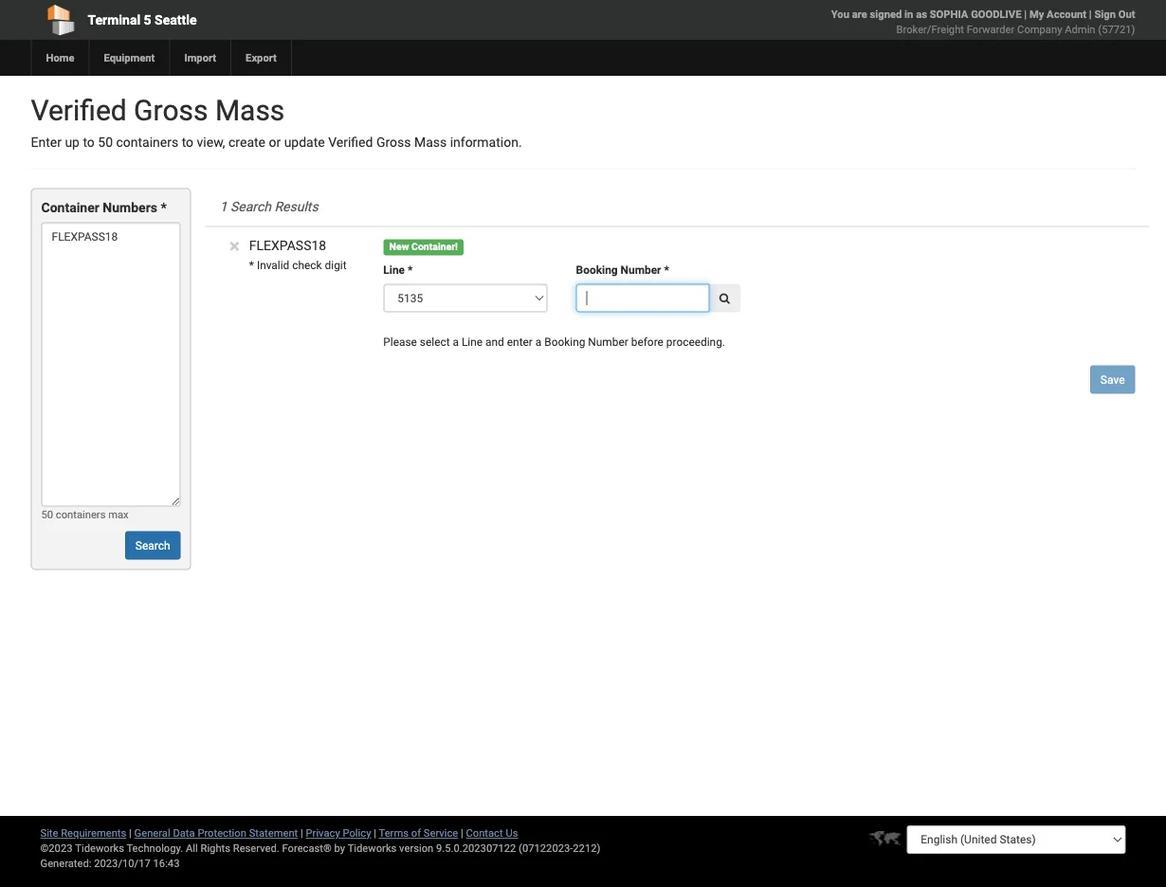 Task type: vqa. For each thing, say whether or not it's contained in the screenshot.
new
yes



Task type: describe. For each thing, give the bounding box(es) containing it.
service
[[424, 828, 458, 840]]

search inside 50 containers max search
[[135, 539, 170, 552]]

before
[[632, 336, 664, 349]]

forwarder
[[967, 23, 1015, 36]]

create
[[229, 135, 266, 150]]

terms of service link
[[379, 828, 458, 840]]

line *
[[384, 264, 413, 277]]

1 vertical spatial number
[[588, 336, 629, 349]]

save button
[[1091, 366, 1136, 394]]

please select a line and enter a booking number before proceeding.
[[384, 336, 726, 349]]

1 horizontal spatial line
[[462, 336, 483, 349]]

privacy policy link
[[306, 828, 371, 840]]

sophia
[[930, 8, 969, 20]]

| up tideworks
[[374, 828, 377, 840]]

out
[[1119, 8, 1136, 20]]

generated:
[[40, 858, 92, 870]]

check
[[292, 259, 322, 272]]

50 inside 50 containers max search
[[41, 508, 53, 521]]

terminal 5 seattle
[[88, 12, 197, 28]]

digit
[[325, 259, 347, 272]]

1 search results
[[220, 199, 318, 215]]

| up 9.5.0.202307122
[[461, 828, 464, 840]]

numbers
[[103, 200, 157, 216]]

| left my
[[1025, 8, 1027, 20]]

50 containers max search
[[41, 508, 170, 552]]

enter
[[507, 336, 533, 349]]

2023/10/17
[[94, 858, 151, 870]]

| up forecast®
[[301, 828, 303, 840]]

up
[[65, 135, 80, 150]]

statement
[[249, 828, 298, 840]]

protection
[[198, 828, 247, 840]]

home
[[46, 52, 74, 64]]

or
[[269, 135, 281, 150]]

contact
[[466, 828, 503, 840]]

version
[[399, 843, 434, 855]]

by
[[334, 843, 345, 855]]

Container Numbers * text field
[[41, 222, 181, 507]]

verified gross mass enter up to 50 containers to view, create or update verified gross mass information.
[[31, 93, 522, 150]]

please
[[384, 336, 417, 349]]

16:43
[[153, 858, 180, 870]]

container numbers *
[[41, 200, 167, 216]]

select
[[420, 336, 450, 349]]

forecast®
[[282, 843, 332, 855]]

1 vertical spatial gross
[[376, 135, 411, 150]]

2 to from the left
[[182, 135, 194, 150]]

policy
[[343, 828, 371, 840]]

flexpass18
[[249, 238, 326, 254]]

are
[[853, 8, 868, 20]]

terminal
[[88, 12, 141, 28]]

results
[[275, 199, 318, 215]]

| left the sign
[[1090, 8, 1092, 20]]

0 horizontal spatial line
[[384, 264, 405, 277]]

©2023 tideworks
[[40, 843, 124, 855]]

1
[[220, 199, 227, 215]]

new container!
[[389, 241, 458, 253]]

50 inside verified gross mass enter up to 50 containers to view, create or update verified gross mass information.
[[98, 135, 113, 150]]

enter
[[31, 135, 62, 150]]

home link
[[31, 40, 89, 76]]

(57721)
[[1099, 23, 1136, 36]]

| left general
[[129, 828, 132, 840]]

1 to from the left
[[83, 135, 95, 150]]

export link
[[231, 40, 291, 76]]

proceeding.
[[667, 336, 726, 349]]

booking number *
[[576, 264, 670, 277]]

invalid
[[257, 259, 290, 272]]

0 horizontal spatial verified
[[31, 93, 127, 127]]

search image
[[720, 292, 730, 303]]

reserved.
[[233, 843, 280, 855]]

general
[[134, 828, 170, 840]]

container!
[[412, 241, 458, 253]]

0 vertical spatial gross
[[134, 93, 208, 127]]

tideworks
[[348, 843, 397, 855]]

0 vertical spatial mass
[[215, 93, 285, 127]]

search button
[[125, 532, 181, 560]]

contact us link
[[466, 828, 518, 840]]

max
[[108, 508, 129, 521]]

0 vertical spatial booking
[[576, 264, 618, 277]]

site requirements link
[[40, 828, 126, 840]]

export
[[246, 52, 277, 64]]

of
[[411, 828, 421, 840]]

Booking Number * text field
[[576, 284, 710, 312]]

container
[[41, 200, 99, 216]]

information.
[[450, 135, 522, 150]]

account
[[1047, 8, 1087, 20]]

sign
[[1095, 8, 1116, 20]]



Task type: locate. For each thing, give the bounding box(es) containing it.
* for container
[[161, 200, 167, 216]]

you
[[832, 8, 850, 20]]

site requirements | general data protection statement | privacy policy | terms of service | contact us ©2023 tideworks technology. all rights reserved. forecast® by tideworks version 9.5.0.202307122 (07122023-2212) generated: 2023/10/17 16:43
[[40, 828, 601, 870]]

1 vertical spatial containers
[[56, 508, 106, 521]]

a right select
[[453, 336, 459, 349]]

you are signed in as sophia goodlive | my account | sign out broker/freight forwarder company admin (57721)
[[832, 8, 1136, 36]]

1 horizontal spatial a
[[536, 336, 542, 349]]

gross right update
[[376, 135, 411, 150]]

mass up create
[[215, 93, 285, 127]]

booking
[[576, 264, 618, 277], [545, 336, 586, 349]]

equipment
[[104, 52, 155, 64]]

terms
[[379, 828, 409, 840]]

number up booking number * "text field"
[[621, 264, 662, 277]]

1 horizontal spatial to
[[182, 135, 194, 150]]

signed
[[870, 8, 902, 20]]

0 horizontal spatial containers
[[56, 508, 106, 521]]

as
[[916, 8, 928, 20]]

to
[[83, 135, 95, 150], [182, 135, 194, 150]]

my account link
[[1030, 8, 1087, 20]]

terminal 5 seattle link
[[31, 0, 475, 40]]

1 vertical spatial verified
[[328, 135, 373, 150]]

verified right update
[[328, 135, 373, 150]]

0 horizontal spatial a
[[453, 336, 459, 349]]

to left view,
[[182, 135, 194, 150]]

1 horizontal spatial containers
[[116, 135, 179, 150]]

× button
[[229, 235, 240, 258]]

technology.
[[127, 843, 183, 855]]

0 horizontal spatial search
[[135, 539, 170, 552]]

site
[[40, 828, 58, 840]]

sign out link
[[1095, 8, 1136, 20]]

1 horizontal spatial search
[[231, 199, 271, 215]]

a
[[453, 336, 459, 349], [536, 336, 542, 349]]

×
[[229, 235, 240, 258]]

1 vertical spatial mass
[[414, 135, 447, 150]]

containers left view,
[[116, 135, 179, 150]]

× flexpass18 * invalid check digit
[[229, 235, 347, 272]]

(07122023-
[[519, 843, 573, 855]]

line
[[384, 264, 405, 277], [462, 336, 483, 349]]

mass
[[215, 93, 285, 127], [414, 135, 447, 150]]

gross up view,
[[134, 93, 208, 127]]

save
[[1101, 373, 1126, 386]]

1 vertical spatial search
[[135, 539, 170, 552]]

requirements
[[61, 828, 126, 840]]

update
[[284, 135, 325, 150]]

5
[[144, 12, 151, 28]]

* left the invalid on the top
[[249, 259, 254, 272]]

data
[[173, 828, 195, 840]]

company
[[1018, 23, 1063, 36]]

0 vertical spatial verified
[[31, 93, 127, 127]]

general data protection statement link
[[134, 828, 298, 840]]

1 horizontal spatial 50
[[98, 135, 113, 150]]

2212)
[[573, 843, 601, 855]]

containers inside 50 containers max search
[[56, 508, 106, 521]]

* inside × flexpass18 * invalid check digit
[[249, 259, 254, 272]]

* for booking
[[664, 264, 670, 277]]

1 vertical spatial 50
[[41, 508, 53, 521]]

0 horizontal spatial gross
[[134, 93, 208, 127]]

0 horizontal spatial mass
[[215, 93, 285, 127]]

seattle
[[155, 12, 197, 28]]

admin
[[1065, 23, 1096, 36]]

50
[[98, 135, 113, 150], [41, 508, 53, 521]]

rights
[[201, 843, 231, 855]]

0 vertical spatial line
[[384, 264, 405, 277]]

number
[[621, 264, 662, 277], [588, 336, 629, 349]]

*
[[161, 200, 167, 216], [249, 259, 254, 272], [408, 264, 413, 277], [664, 264, 670, 277]]

0 vertical spatial number
[[621, 264, 662, 277]]

50 right up
[[98, 135, 113, 150]]

containers
[[116, 135, 179, 150], [56, 508, 106, 521]]

line down new at the top left of page
[[384, 264, 405, 277]]

view,
[[197, 135, 225, 150]]

import link
[[169, 40, 231, 76]]

1 horizontal spatial mass
[[414, 135, 447, 150]]

booking up booking number * "text field"
[[576, 264, 618, 277]]

booking right enter
[[545, 336, 586, 349]]

verified
[[31, 93, 127, 127], [328, 135, 373, 150]]

verified up up
[[31, 93, 127, 127]]

us
[[506, 828, 518, 840]]

* down new at the top left of page
[[408, 264, 413, 277]]

new
[[389, 241, 409, 253]]

1 vertical spatial line
[[462, 336, 483, 349]]

1 horizontal spatial gross
[[376, 135, 411, 150]]

a right enter
[[536, 336, 542, 349]]

search
[[231, 199, 271, 215], [135, 539, 170, 552]]

0 horizontal spatial to
[[83, 135, 95, 150]]

goodlive
[[972, 8, 1022, 20]]

containers left max
[[56, 508, 106, 521]]

and
[[486, 336, 504, 349]]

gross
[[134, 93, 208, 127], [376, 135, 411, 150]]

number left "before"
[[588, 336, 629, 349]]

1 horizontal spatial verified
[[328, 135, 373, 150]]

1 vertical spatial booking
[[545, 336, 586, 349]]

to right up
[[83, 135, 95, 150]]

containers inside verified gross mass enter up to 50 containers to view, create or update verified gross mass information.
[[116, 135, 179, 150]]

in
[[905, 8, 914, 20]]

9.5.0.202307122
[[436, 843, 516, 855]]

import
[[184, 52, 216, 64]]

2 a from the left
[[536, 336, 542, 349]]

* for ×
[[249, 259, 254, 272]]

1 a from the left
[[453, 336, 459, 349]]

broker/freight
[[897, 23, 965, 36]]

my
[[1030, 8, 1045, 20]]

0 vertical spatial containers
[[116, 135, 179, 150]]

0 vertical spatial search
[[231, 199, 271, 215]]

equipment link
[[89, 40, 169, 76]]

line left and
[[462, 336, 483, 349]]

* up booking number * "text field"
[[664, 264, 670, 277]]

0 vertical spatial 50
[[98, 135, 113, 150]]

* right the numbers
[[161, 200, 167, 216]]

0 horizontal spatial 50
[[41, 508, 53, 521]]

50 left max
[[41, 508, 53, 521]]

all
[[186, 843, 198, 855]]

mass left information.
[[414, 135, 447, 150]]

privacy
[[306, 828, 340, 840]]



